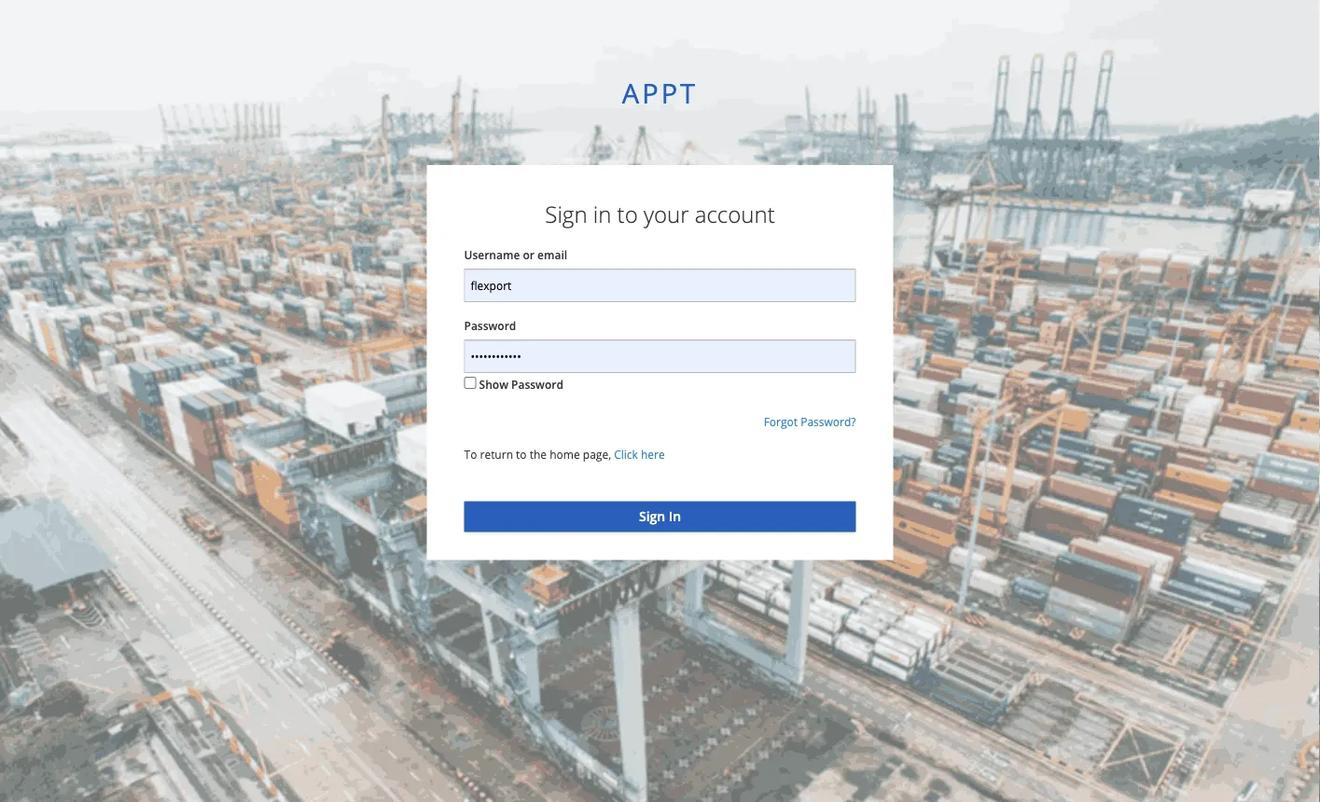 Task type: locate. For each thing, give the bounding box(es) containing it.
1 horizontal spatial to
[[617, 199, 638, 229]]

password
[[464, 318, 516, 333], [511, 377, 563, 392]]

Show Password checkbox
[[464, 377, 476, 389]]

0 vertical spatial to
[[617, 199, 638, 229]]

to left the
[[516, 447, 527, 462]]

home
[[550, 447, 580, 462]]

to for your
[[617, 199, 638, 229]]

1 vertical spatial password
[[511, 377, 563, 392]]

to
[[464, 447, 477, 462]]

to right in
[[617, 199, 638, 229]]

username or email
[[464, 247, 567, 262]]

show
[[479, 377, 508, 392]]

to for the
[[516, 447, 527, 462]]

password up "show"
[[464, 318, 516, 333]]

click here link
[[614, 447, 665, 462]]

appt
[[622, 74, 698, 111]]

username
[[464, 247, 520, 262]]

email
[[537, 247, 567, 262]]

sign
[[545, 199, 587, 229]]

to
[[617, 199, 638, 229], [516, 447, 527, 462]]

1 vertical spatial to
[[516, 447, 527, 462]]

password right "show"
[[511, 377, 563, 392]]

0 horizontal spatial to
[[516, 447, 527, 462]]

None submit
[[464, 502, 856, 532]]

0 vertical spatial password
[[464, 318, 516, 333]]



Task type: describe. For each thing, give the bounding box(es) containing it.
the
[[530, 447, 547, 462]]

password?
[[801, 414, 856, 430]]

forgot password? link
[[764, 414, 856, 430]]

Username or email text field
[[464, 269, 856, 302]]

here
[[641, 447, 665, 462]]

forgot
[[764, 414, 798, 430]]

Password password field
[[464, 340, 856, 373]]

sign in to your account
[[545, 199, 775, 229]]

show password
[[479, 377, 563, 392]]

page,
[[583, 447, 611, 462]]

in
[[593, 199, 611, 229]]

account
[[695, 199, 775, 229]]

to return to the home page, click here
[[464, 447, 665, 462]]

click
[[614, 447, 638, 462]]

return
[[480, 447, 513, 462]]

forgot password?
[[764, 414, 856, 430]]

your
[[644, 199, 689, 229]]

or
[[523, 247, 535, 262]]



